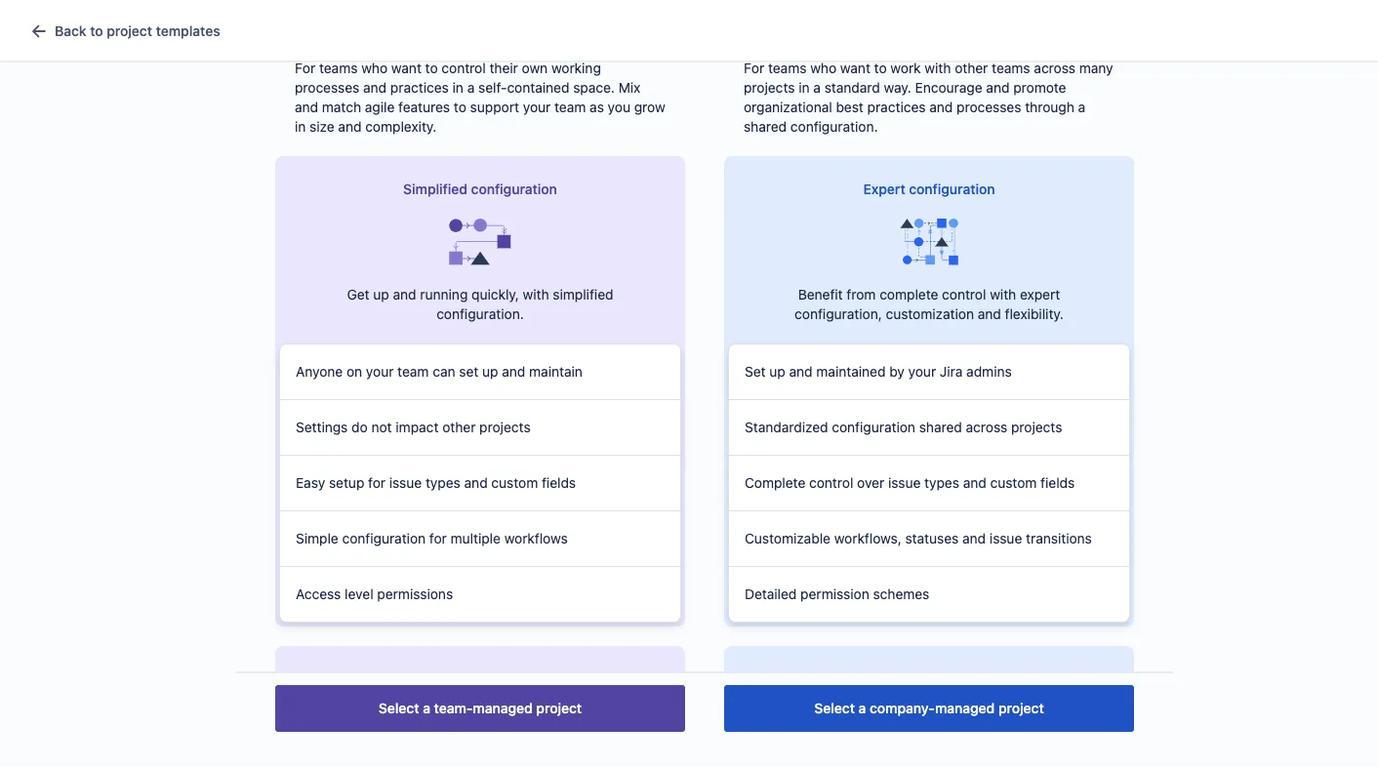 Task type: describe. For each thing, give the bounding box(es) containing it.
match
[[322, 99, 361, 115]]

contained
[[507, 80, 570, 96]]

and left maintain
[[502, 364, 525, 380]]

to inside button
[[90, 23, 103, 39]]

2 horizontal spatial projects
[[1011, 419, 1062, 435]]

Search field
[[1007, 12, 1203, 43]]

complexity.
[[365, 119, 437, 135]]

detailed
[[745, 586, 797, 602]]

templates image
[[27, 20, 51, 43]]

products
[[329, 144, 385, 160]]

team- for team-managed business
[[526, 238, 566, 254]]

all jira products
[[283, 144, 385, 160]]

customizable workflows, statuses and issue transitions
[[745, 531, 1092, 547]]

for for for teams who want to work with other teams across many projects in a standard way. encourage and promote organizational best practices and processes through a shared configuration.
[[744, 60, 764, 76]]

many
[[1079, 60, 1113, 76]]

self-
[[478, 80, 507, 96]]

and down match
[[338, 119, 362, 135]]

and up customizable workflows, statuses and issue transitions
[[963, 475, 987, 491]]

and up the agile
[[363, 80, 387, 96]]

processes inside the for teams who want to work with other teams across many projects in a standard way. encourage and promote organizational best practices and processes through a shared configuration.
[[957, 99, 1021, 115]]

a inside button
[[423, 700, 430, 716]]

managed inside button
[[935, 700, 995, 716]]

do
[[352, 419, 368, 435]]

managed up team-managed software on the left of page
[[566, 238, 625, 254]]

in for practices
[[453, 80, 464, 96]]

simplified
[[403, 181, 468, 197]]

best
[[836, 99, 864, 115]]

0 horizontal spatial team
[[397, 364, 429, 380]]

1 horizontal spatial jira
[[940, 364, 963, 380]]

a up organizational
[[813, 80, 821, 96]]

0 horizontal spatial projects
[[479, 419, 531, 435]]

simplified configuration
[[403, 181, 557, 197]]

encourage
[[915, 80, 983, 96]]

configuration for standardized
[[832, 419, 916, 435]]

company-
[[870, 700, 935, 716]]

1 horizontal spatial shared
[[919, 419, 962, 435]]

processes inside "for teams who want to control their own working processes and practices in a self-contained space. mix and match agile features to support your team as you grow in size and complexity."
[[295, 80, 359, 96]]

standardized configuration shared across projects
[[745, 419, 1062, 435]]

running
[[420, 286, 468, 303]]

set
[[459, 364, 479, 380]]

and inside get up and running quickly, with simplified configuration.
[[393, 286, 416, 303]]

complete
[[745, 475, 806, 491]]

simplified
[[553, 286, 614, 303]]

with inside the for teams who want to work with other teams across many projects in a standard way. encourage and promote organizational best practices and processes through a shared configuration.
[[925, 60, 951, 76]]

complete control over issue types and custom fields
[[745, 475, 1075, 491]]

expert configuration
[[863, 181, 995, 197]]

simple configuration for multiple workflows
[[296, 531, 568, 547]]

by
[[889, 364, 905, 380]]

get
[[347, 286, 370, 303]]

fields for easy setup for issue types and custom fields
[[542, 475, 576, 491]]

quickly,
[[472, 286, 519, 303]]

with inside get up and running quickly, with simplified configuration.
[[523, 286, 549, 303]]

from
[[847, 286, 876, 303]]

a right through
[[1078, 99, 1086, 115]]

1 vertical spatial other
[[442, 419, 476, 435]]

types for for
[[426, 475, 461, 491]]

expert
[[1020, 286, 1060, 303]]

back to project templates
[[55, 23, 220, 39]]

expert
[[863, 181, 906, 197]]

0 horizontal spatial project
[[107, 23, 152, 39]]

templates
[[156, 23, 220, 39]]

up for set
[[770, 364, 786, 380]]

promote
[[1013, 80, 1066, 96]]

select a company-managed project
[[814, 700, 1044, 716]]

access level permissions
[[296, 586, 453, 602]]

multiple
[[451, 531, 501, 547]]

benefit from complete control with expert configuration, customization and flexibility.
[[795, 286, 1064, 322]]

want for best
[[840, 60, 871, 76]]

for teams who want to work with other teams across many projects in a standard way. encourage and promote organizational best practices and processes through a shared configuration.
[[744, 60, 1113, 135]]

configuration. inside get up and running quickly, with simplified configuration.
[[437, 306, 524, 322]]

can
[[433, 364, 455, 380]]

mix
[[619, 80, 641, 96]]

2 horizontal spatial your
[[908, 364, 936, 380]]

back to project templates button
[[16, 16, 232, 47]]

configuration. inside the for teams who want to work with other teams across many projects in a standard way. encourage and promote organizational best practices and processes through a shared configuration.
[[791, 119, 878, 135]]

back
[[55, 23, 86, 39]]

their
[[489, 60, 518, 76]]

fields for complete control over issue types and custom fields
[[1041, 475, 1075, 491]]

select a company-managed project button
[[724, 685, 1134, 732]]

0 vertical spatial jira
[[302, 144, 325, 160]]

to left support
[[454, 99, 466, 115]]

configuration for simplified
[[471, 181, 557, 197]]

statuses
[[905, 531, 959, 547]]

features for essential features
[[484, 671, 538, 687]]

3 teams from the left
[[992, 60, 1030, 76]]

advanced
[[869, 671, 933, 687]]

anyone
[[296, 364, 343, 380]]

select a team-managed project button
[[275, 685, 685, 732]]

simple
[[296, 531, 338, 547]]

maintain
[[529, 364, 583, 380]]

get up and running quickly, with simplified configuration.
[[347, 286, 614, 322]]

way.
[[884, 80, 912, 96]]

essential
[[423, 671, 481, 687]]

to up complexity.
[[425, 60, 438, 76]]

transitions
[[1026, 531, 1092, 547]]

for for issue
[[368, 475, 386, 491]]

setup
[[329, 475, 364, 491]]

team-
[[434, 700, 473, 716]]

working
[[551, 60, 601, 76]]

team inside "for teams who want to control their own working processes and practices in a self-contained space. mix and match agile features to support your team as you grow in size and complexity."
[[554, 99, 586, 115]]

control inside "for teams who want to control their own working processes and practices in a self-contained space. mix and match agile features to support your team as you grow in size and complexity."
[[442, 60, 486, 76]]

types for statuses
[[925, 475, 960, 491]]

agile
[[365, 99, 395, 115]]

business
[[628, 238, 684, 254]]

team- for team-managed software
[[526, 284, 566, 300]]

standard
[[825, 80, 880, 96]]

your inside "for teams who want to control their own working processes and practices in a self-contained space. mix and match agile features to support your team as you grow in size and complexity."
[[523, 99, 551, 115]]

managed inside button
[[473, 700, 533, 716]]

through
[[1025, 99, 1075, 115]]

standardized
[[745, 419, 828, 435]]

team-managed software
[[526, 284, 683, 300]]

settings do not impact other projects
[[296, 419, 531, 435]]

easy
[[296, 475, 325, 491]]

maintained
[[816, 364, 886, 380]]

benefit
[[798, 286, 843, 303]]

configuration for expert
[[909, 181, 995, 197]]



Task type: locate. For each thing, give the bounding box(es) containing it.
jira left admins
[[940, 364, 963, 380]]

organizational
[[744, 99, 832, 115]]

features up complexity.
[[398, 99, 450, 115]]

issue for over
[[888, 475, 921, 491]]

issue down settings do not impact other projects
[[389, 475, 422, 491]]

0 horizontal spatial in
[[295, 119, 306, 135]]

1 who from the left
[[361, 60, 388, 76]]

fields up transitions
[[1041, 475, 1075, 491]]

who up the agile
[[361, 60, 388, 76]]

1 want from the left
[[391, 60, 422, 76]]

with up flexibility.
[[990, 286, 1016, 303]]

features for advanced features
[[936, 671, 990, 687]]

0 horizontal spatial control
[[442, 60, 486, 76]]

your right by at the right of the page
[[908, 364, 936, 380]]

2 types from the left
[[925, 475, 960, 491]]

select a team-managed project
[[379, 700, 582, 716]]

0 horizontal spatial other
[[442, 419, 476, 435]]

configuration. down quickly,
[[437, 306, 524, 322]]

team-managed business
[[526, 238, 684, 254]]

up right set
[[770, 364, 786, 380]]

2 who from the left
[[810, 60, 837, 76]]

0 horizontal spatial types
[[426, 475, 461, 491]]

processes up match
[[295, 80, 359, 96]]

1 vertical spatial processes
[[957, 99, 1021, 115]]

configuration right simplified
[[471, 181, 557, 197]]

1 horizontal spatial team
[[554, 99, 586, 115]]

projects
[[744, 80, 795, 96], [479, 419, 531, 435], [1011, 419, 1062, 435]]

1 fields from the left
[[542, 475, 576, 491]]

grow
[[634, 99, 665, 115]]

managed down advanced features
[[935, 700, 995, 716]]

2 horizontal spatial control
[[942, 286, 986, 303]]

managed down team-managed business
[[566, 284, 625, 300]]

who for projects
[[810, 60, 837, 76]]

shared up the complete control over issue types and custom fields at the right bottom
[[919, 419, 962, 435]]

software
[[628, 284, 683, 300]]

a left company- at right
[[859, 700, 866, 716]]

custom for workflows
[[491, 475, 538, 491]]

on
[[347, 364, 362, 380]]

2 horizontal spatial issue
[[990, 531, 1022, 547]]

set up and maintained by your jira admins
[[745, 364, 1012, 380]]

configuration for simple
[[342, 531, 426, 547]]

practices inside "for teams who want to control their own working processes and practices in a self-contained space. mix and match agile features to support your team as you grow in size and complexity."
[[390, 80, 449, 96]]

custom up 'workflows'
[[491, 475, 538, 491]]

across up promote
[[1034, 60, 1076, 76]]

practices down way.
[[867, 99, 926, 115]]

select left company- at right
[[814, 700, 855, 716]]

for for multiple
[[429, 531, 447, 547]]

over
[[857, 475, 885, 491]]

for
[[368, 475, 386, 491], [429, 531, 447, 547]]

select for select a team-managed project
[[379, 700, 419, 716]]

1 horizontal spatial teams
[[768, 60, 807, 76]]

shared inside the for teams who want to work with other teams across many projects in a standard way. encourage and promote organizational best practices and processes through a shared configuration.
[[744, 119, 787, 135]]

2 horizontal spatial features
[[936, 671, 990, 687]]

1 vertical spatial for
[[429, 531, 447, 547]]

jira right all
[[302, 144, 325, 160]]

features
[[398, 99, 450, 115], [484, 671, 538, 687], [936, 671, 990, 687]]

essential features
[[423, 671, 538, 687]]

fields up 'workflows'
[[542, 475, 576, 491]]

1 horizontal spatial for
[[744, 60, 764, 76]]

configuration up access level permissions
[[342, 531, 426, 547]]

1 horizontal spatial your
[[523, 99, 551, 115]]

1 horizontal spatial processes
[[957, 99, 1021, 115]]

who inside the for teams who want to work with other teams across many projects in a standard way. encourage and promote organizational best practices and processes through a shared configuration.
[[810, 60, 837, 76]]

other up encourage
[[955, 60, 988, 76]]

1 vertical spatial jira
[[940, 364, 963, 380]]

and left flexibility.
[[978, 306, 1001, 322]]

1 vertical spatial practices
[[867, 99, 926, 115]]

you
[[608, 99, 631, 115]]

1 vertical spatial team
[[397, 364, 429, 380]]

with right quickly,
[[523, 286, 549, 303]]

2 fields from the left
[[1041, 475, 1075, 491]]

own
[[522, 60, 548, 76]]

0 horizontal spatial fields
[[542, 475, 576, 491]]

0 vertical spatial for
[[368, 475, 386, 491]]

1 horizontal spatial project
[[536, 700, 582, 716]]

flexibility.
[[1005, 306, 1064, 322]]

in left self-
[[453, 80, 464, 96]]

0 horizontal spatial want
[[391, 60, 422, 76]]

1 horizontal spatial configuration.
[[791, 119, 878, 135]]

for inside "for teams who want to control their own working processes and practices in a self-contained space. mix and match agile features to support your team as you grow in size and complexity."
[[295, 60, 315, 76]]

0 horizontal spatial for
[[368, 475, 386, 491]]

configuration.
[[791, 119, 878, 135], [437, 306, 524, 322]]

0 vertical spatial configuration.
[[791, 119, 878, 135]]

team-
[[526, 238, 566, 254], [526, 284, 566, 300]]

across inside the for teams who want to work with other teams across many projects in a standard way. encourage and promote organizational best practices and processes through a shared configuration.
[[1034, 60, 1076, 76]]

set
[[745, 364, 766, 380]]

0 horizontal spatial jira
[[302, 144, 325, 160]]

who up standard
[[810, 60, 837, 76]]

teams inside "for teams who want to control their own working processes and practices in a self-contained space. mix and match agile features to support your team as you grow in size and complexity."
[[319, 60, 358, 76]]

managed down essential features
[[473, 700, 533, 716]]

control inside benefit from complete control with expert configuration, customization and flexibility.
[[942, 286, 986, 303]]

not
[[371, 419, 392, 435]]

1 horizontal spatial in
[[453, 80, 464, 96]]

jira software image
[[51, 16, 182, 39], [51, 16, 182, 39]]

want inside "for teams who want to control their own working processes and practices in a self-contained space. mix and match agile features to support your team as you grow in size and complexity."
[[391, 60, 422, 76]]

level
[[345, 586, 373, 602]]

workflows
[[504, 531, 568, 547]]

teams up organizational
[[768, 60, 807, 76]]

advanced features
[[869, 671, 990, 687]]

0 vertical spatial other
[[955, 60, 988, 76]]

want for agile
[[391, 60, 422, 76]]

team left can
[[397, 364, 429, 380]]

for right setup
[[368, 475, 386, 491]]

projects down maintain
[[479, 419, 531, 435]]

settings
[[296, 419, 348, 435]]

custom for issue
[[990, 475, 1037, 491]]

2 team- from the top
[[526, 284, 566, 300]]

want up the agile
[[391, 60, 422, 76]]

projects up organizational
[[744, 80, 795, 96]]

up inside get up and running quickly, with simplified configuration.
[[373, 286, 389, 303]]

space.
[[573, 80, 615, 96]]

types up simple configuration for multiple workflows
[[426, 475, 461, 491]]

0 horizontal spatial select
[[379, 700, 419, 716]]

select
[[379, 700, 419, 716], [814, 700, 855, 716]]

configuration
[[471, 181, 557, 197], [909, 181, 995, 197], [832, 419, 916, 435], [342, 531, 426, 547]]

a left team-
[[423, 700, 430, 716]]

configuration up over at the right
[[832, 419, 916, 435]]

1 for from the left
[[295, 60, 315, 76]]

0 vertical spatial shared
[[744, 119, 787, 135]]

1 select from the left
[[379, 700, 419, 716]]

in up organizational
[[799, 80, 810, 96]]

managed
[[566, 238, 625, 254], [566, 284, 625, 300], [473, 700, 533, 716], [935, 700, 995, 716]]

types up the statuses
[[925, 475, 960, 491]]

for teams who want to control their own working processes and practices in a self-contained space. mix and match agile features to support your team as you grow in size and complexity.
[[295, 60, 665, 135]]

who
[[361, 60, 388, 76], [810, 60, 837, 76]]

2 select from the left
[[814, 700, 855, 716]]

jira
[[302, 144, 325, 160], [940, 364, 963, 380]]

1 vertical spatial team-
[[526, 284, 566, 300]]

control up self-
[[442, 60, 486, 76]]

projects inside the for teams who want to work with other teams across many projects in a standard way. encourage and promote organizational best practices and processes through a shared configuration.
[[744, 80, 795, 96]]

issue right over at the right
[[888, 475, 921, 491]]

teams for projects
[[768, 60, 807, 76]]

1 horizontal spatial want
[[840, 60, 871, 76]]

custom up transitions
[[990, 475, 1037, 491]]

1 horizontal spatial for
[[429, 531, 447, 547]]

as
[[590, 99, 604, 115]]

with inside benefit from complete control with expert configuration, customization and flexibility.
[[990, 286, 1016, 303]]

1 horizontal spatial who
[[810, 60, 837, 76]]

2 vertical spatial control
[[809, 475, 854, 491]]

all
[[283, 144, 299, 160]]

1 team- from the top
[[526, 238, 566, 254]]

teams for practices
[[319, 60, 358, 76]]

detailed permission schemes
[[745, 586, 930, 602]]

select inside button
[[814, 700, 855, 716]]

want up standard
[[840, 60, 871, 76]]

to
[[90, 23, 103, 39], [425, 60, 438, 76], [874, 60, 887, 76], [454, 99, 466, 115]]

across down admins
[[966, 419, 1008, 435]]

schemes
[[873, 586, 930, 602]]

1 horizontal spatial types
[[925, 475, 960, 491]]

project inside button
[[999, 700, 1044, 716]]

team- down 'type'
[[526, 238, 566, 254]]

up right "set"
[[482, 364, 498, 380]]

and left promote
[[986, 80, 1010, 96]]

1 horizontal spatial practices
[[867, 99, 926, 115]]

1 horizontal spatial other
[[955, 60, 988, 76]]

project for select a team-managed project
[[536, 700, 582, 716]]

a left self-
[[467, 80, 475, 96]]

fields
[[542, 475, 576, 491], [1041, 475, 1075, 491]]

type
[[526, 197, 558, 213]]

with up encourage
[[925, 60, 951, 76]]

configuration. down best
[[791, 119, 878, 135]]

teams up match
[[319, 60, 358, 76]]

0 vertical spatial team
[[554, 99, 586, 115]]

project for select a company-managed project
[[999, 700, 1044, 716]]

and right set
[[789, 364, 813, 380]]

2 want from the left
[[840, 60, 871, 76]]

control up customization
[[942, 286, 986, 303]]

0 vertical spatial practices
[[390, 80, 449, 96]]

and left running
[[393, 286, 416, 303]]

custom
[[491, 475, 538, 491], [990, 475, 1037, 491]]

0 vertical spatial processes
[[295, 80, 359, 96]]

customization
[[886, 306, 974, 322]]

team left as
[[554, 99, 586, 115]]

0 vertical spatial control
[[442, 60, 486, 76]]

permissions
[[377, 586, 453, 602]]

and
[[363, 80, 387, 96], [986, 80, 1010, 96], [295, 99, 318, 115], [930, 99, 953, 115], [338, 119, 362, 135], [393, 286, 416, 303], [978, 306, 1001, 322], [502, 364, 525, 380], [789, 364, 813, 380], [464, 475, 488, 491], [963, 475, 987, 491], [963, 531, 986, 547]]

0 horizontal spatial features
[[398, 99, 450, 115]]

2 horizontal spatial teams
[[992, 60, 1030, 76]]

1 horizontal spatial up
[[482, 364, 498, 380]]

features up the select a team-managed project
[[484, 671, 538, 687]]

types
[[426, 475, 461, 491], [925, 475, 960, 491]]

configuration,
[[795, 306, 882, 322]]

for up organizational
[[744, 60, 764, 76]]

your down contained
[[523, 99, 551, 115]]

to left "work"
[[874, 60, 887, 76]]

1 vertical spatial control
[[942, 286, 986, 303]]

open image
[[437, 141, 461, 164]]

complete
[[880, 286, 938, 303]]

up for get
[[373, 286, 389, 303]]

2 custom from the left
[[990, 475, 1037, 491]]

0 horizontal spatial issue
[[389, 475, 422, 491]]

support
[[470, 99, 519, 115]]

0 horizontal spatial up
[[373, 286, 389, 303]]

primary element
[[12, 0, 1007, 55]]

1 horizontal spatial custom
[[990, 475, 1037, 491]]

access
[[296, 586, 341, 602]]

admins
[[967, 364, 1012, 380]]

shared down organizational
[[744, 119, 787, 135]]

up
[[373, 286, 389, 303], [482, 364, 498, 380], [770, 364, 786, 380]]

1 horizontal spatial features
[[484, 671, 538, 687]]

select left team-
[[379, 700, 419, 716]]

and down encourage
[[930, 99, 953, 115]]

for inside the for teams who want to work with other teams across many projects in a standard way. encourage and promote organizational best practices and processes through a shared configuration.
[[744, 60, 764, 76]]

configuration right expert
[[909, 181, 995, 197]]

1 horizontal spatial issue
[[888, 475, 921, 491]]

who inside "for teams who want to control their own working processes and practices in a self-contained space. mix and match agile features to support your team as you grow in size and complexity."
[[361, 60, 388, 76]]

1 teams from the left
[[319, 60, 358, 76]]

0 horizontal spatial for
[[295, 60, 315, 76]]

0 horizontal spatial custom
[[491, 475, 538, 491]]

other
[[955, 60, 988, 76], [442, 419, 476, 435]]

1 custom from the left
[[491, 475, 538, 491]]

and up multiple
[[464, 475, 488, 491]]

across
[[1034, 60, 1076, 76], [966, 419, 1008, 435]]

0 horizontal spatial your
[[366, 364, 394, 380]]

in left size
[[295, 119, 306, 135]]

teams up promote
[[992, 60, 1030, 76]]

2 horizontal spatial up
[[770, 364, 786, 380]]

work
[[891, 60, 921, 76]]

a inside "for teams who want to control their own working processes and practices in a self-contained space. mix and match agile features to support your team as you grow in size and complexity."
[[467, 80, 475, 96]]

0 vertical spatial across
[[1034, 60, 1076, 76]]

1 horizontal spatial projects
[[744, 80, 795, 96]]

issue for for
[[389, 475, 422, 491]]

1 vertical spatial configuration.
[[437, 306, 524, 322]]

0 vertical spatial team-
[[526, 238, 566, 254]]

0 horizontal spatial who
[[361, 60, 388, 76]]

kan
[[370, 284, 398, 300]]

who for practices
[[361, 60, 388, 76]]

and inside benefit from complete control with expert configuration, customization and flexibility.
[[978, 306, 1001, 322]]

anyone on your team can set up and maintain
[[296, 364, 583, 380]]

0 horizontal spatial across
[[966, 419, 1008, 435]]

2 for from the left
[[744, 60, 764, 76]]

1 horizontal spatial control
[[809, 475, 854, 491]]

1 horizontal spatial select
[[814, 700, 855, 716]]

your
[[523, 99, 551, 115], [366, 364, 394, 380], [908, 364, 936, 380]]

0 horizontal spatial practices
[[390, 80, 449, 96]]

your right the on
[[366, 364, 394, 380]]

features up select a company-managed project
[[936, 671, 990, 687]]

banner
[[0, 0, 1378, 55]]

1 types from the left
[[426, 475, 461, 491]]

1 vertical spatial across
[[966, 419, 1008, 435]]

select for select a company-managed project
[[814, 700, 855, 716]]

issue left transitions
[[990, 531, 1022, 547]]

to right back
[[90, 23, 103, 39]]

in for projects
[[799, 80, 810, 96]]

team
[[554, 99, 586, 115], [397, 364, 429, 380]]

processes down encourage
[[957, 99, 1021, 115]]

a inside button
[[859, 700, 866, 716]]

1 horizontal spatial fields
[[1041, 475, 1075, 491]]

up right get
[[373, 286, 389, 303]]

select inside button
[[379, 700, 419, 716]]

1 horizontal spatial with
[[925, 60, 951, 76]]

1 vertical spatial shared
[[919, 419, 962, 435]]

in inside the for teams who want to work with other teams across many projects in a standard way. encourage and promote organizational best practices and processes through a shared configuration.
[[799, 80, 810, 96]]

for for for teams who want to control their own working processes and practices in a self-contained space. mix and match agile features to support your team as you grow in size and complexity.
[[295, 60, 315, 76]]

2 horizontal spatial in
[[799, 80, 810, 96]]

for left multiple
[[429, 531, 447, 547]]

other right impact
[[442, 419, 476, 435]]

workflows,
[[834, 531, 902, 547]]

2 horizontal spatial with
[[990, 286, 1016, 303]]

for up size
[[295, 60, 315, 76]]

2 horizontal spatial project
[[999, 700, 1044, 716]]

0 horizontal spatial with
[[523, 286, 549, 303]]

projects down admins
[[1011, 419, 1062, 435]]

features inside "for teams who want to control their own working processes and practices in a self-contained space. mix and match agile features to support your team as you grow in size and complexity."
[[398, 99, 450, 115]]

practices inside the for teams who want to work with other teams across many projects in a standard way. encourage and promote organizational best practices and processes through a shared configuration.
[[867, 99, 926, 115]]

size
[[310, 119, 334, 135]]

easy setup for issue types and custom fields
[[296, 475, 576, 491]]

impact
[[396, 419, 439, 435]]

team- right quickly,
[[526, 284, 566, 300]]

a
[[467, 80, 475, 96], [813, 80, 821, 96], [1078, 99, 1086, 115], [423, 700, 430, 716], [859, 700, 866, 716]]

practices up complexity.
[[390, 80, 449, 96]]

project
[[107, 23, 152, 39], [536, 700, 582, 716], [999, 700, 1044, 716]]

teams
[[319, 60, 358, 76], [768, 60, 807, 76], [992, 60, 1030, 76]]

to inside the for teams who want to work with other teams across many projects in a standard way. encourage and promote organizational best practices and processes through a shared configuration.
[[874, 60, 887, 76]]

want inside the for teams who want to work with other teams across many projects in a standard way. encourage and promote organizational best practices and processes through a shared configuration.
[[840, 60, 871, 76]]

0 horizontal spatial processes
[[295, 80, 359, 96]]

and right the statuses
[[963, 531, 986, 547]]

other inside the for teams who want to work with other teams across many projects in a standard way. encourage and promote organizational best practices and processes through a shared configuration.
[[955, 60, 988, 76]]

and up size
[[295, 99, 318, 115]]

processes
[[295, 80, 359, 96], [957, 99, 1021, 115]]

control left over at the right
[[809, 475, 854, 491]]

0 horizontal spatial configuration.
[[437, 306, 524, 322]]

0 horizontal spatial teams
[[319, 60, 358, 76]]

2 teams from the left
[[768, 60, 807, 76]]

permission
[[801, 586, 869, 602]]

0 horizontal spatial shared
[[744, 119, 787, 135]]

1 horizontal spatial across
[[1034, 60, 1076, 76]]



Task type: vqa. For each thing, say whether or not it's contained in the screenshot.
"how"
no



